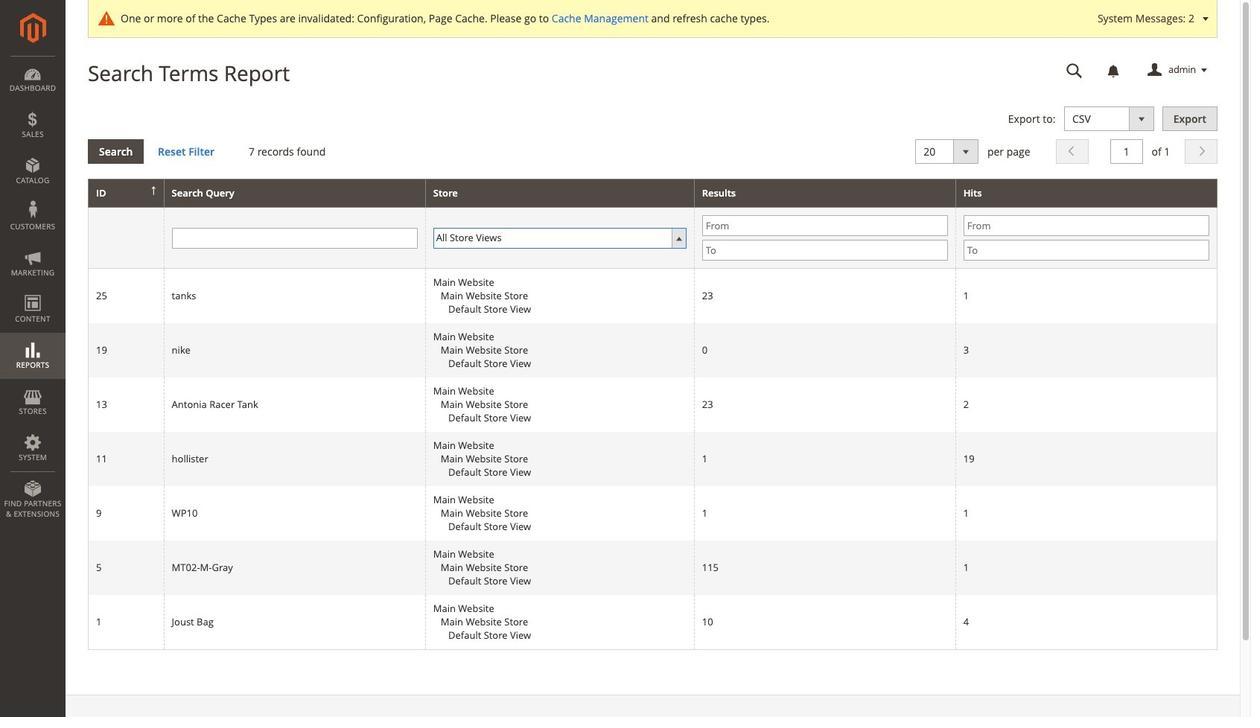 Task type: locate. For each thing, give the bounding box(es) containing it.
0 horizontal spatial to text field
[[702, 240, 948, 261]]

to text field down from text box
[[964, 240, 1209, 261]]

2 to text field from the left
[[964, 240, 1209, 261]]

None text field
[[1110, 139, 1143, 164], [172, 228, 418, 249], [1110, 139, 1143, 164], [172, 228, 418, 249]]

1 horizontal spatial to text field
[[964, 240, 1209, 261]]

To text field
[[702, 240, 948, 261], [964, 240, 1209, 261]]

1 to text field from the left
[[702, 240, 948, 261]]

to text field down from text field
[[702, 240, 948, 261]]

From text field
[[702, 215, 948, 236]]

menu bar
[[0, 56, 66, 527]]

None text field
[[1056, 57, 1093, 83]]



Task type: describe. For each thing, give the bounding box(es) containing it.
magento admin panel image
[[20, 13, 46, 43]]

to text field for from text field
[[702, 240, 948, 261]]

to text field for from text box
[[964, 240, 1209, 261]]

From text field
[[964, 215, 1209, 236]]



